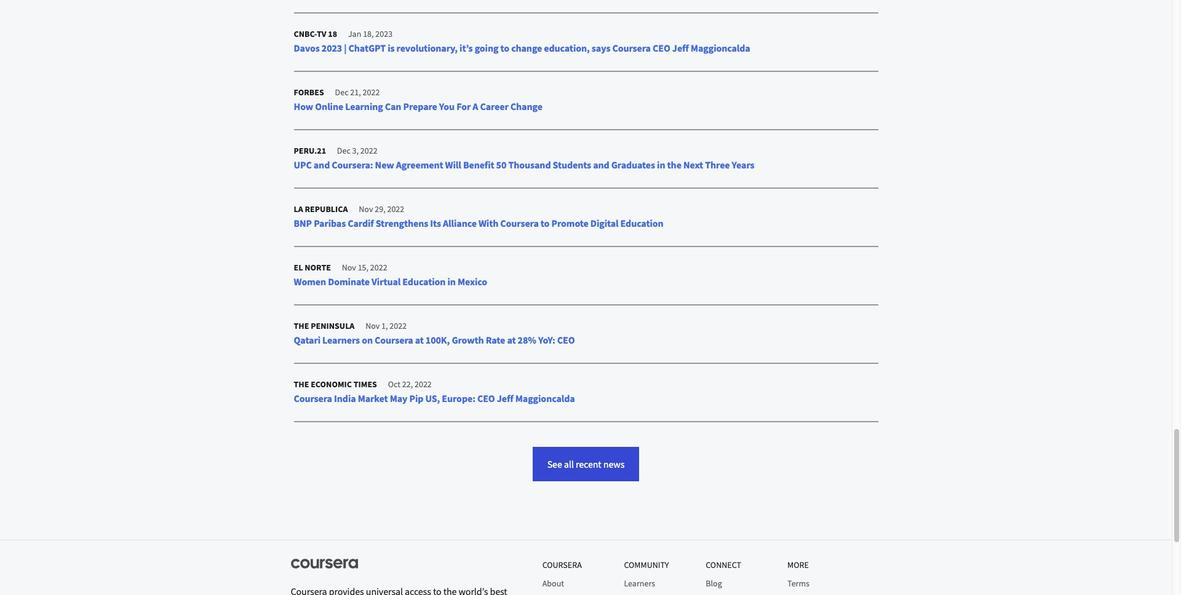 Task type: describe. For each thing, give the bounding box(es) containing it.
0 horizontal spatial in
[[447, 276, 456, 288]]

davos 2023 | chatgpt is revolutionary, it's going to change education, says coursera ceo jeff maggioncalda
[[294, 42, 750, 54]]

coursera down economic
[[294, 392, 332, 405]]

the
[[667, 159, 681, 171]]

coursera:
[[332, 159, 373, 171]]

it's
[[460, 42, 473, 54]]

29,
[[375, 204, 385, 215]]

bnp paribas cardif strengthens its alliance with coursera to promote digital education
[[294, 217, 663, 229]]

qatari learners on coursera at 100k, growth rate at 28% yoy: ceo link
[[294, 334, 575, 346]]

years
[[732, 159, 754, 171]]

2022 for may
[[415, 379, 432, 390]]

dominate
[[328, 276, 370, 288]]

women dominate virtual education in mexico
[[294, 276, 487, 288]]

community
[[624, 560, 669, 571]]

women
[[294, 276, 326, 288]]

1 at from the left
[[415, 334, 424, 346]]

the peninsula
[[294, 320, 355, 332]]

can
[[385, 100, 401, 113]]

qatari
[[294, 334, 320, 346]]

21,
[[350, 87, 361, 98]]

virtual
[[372, 276, 401, 288]]

18,
[[363, 28, 374, 39]]

on
[[362, 334, 373, 346]]

cnbc-tv 18
[[294, 28, 337, 39]]

18
[[328, 28, 337, 39]]

all
[[564, 458, 574, 471]]

coursera india market may pip us, europe: ceo jeff maggioncalda link
[[294, 392, 575, 405]]

0 vertical spatial ceo
[[653, 42, 670, 54]]

upc
[[294, 159, 312, 171]]

rate
[[486, 334, 505, 346]]

1,
[[381, 320, 388, 332]]

thousand
[[508, 159, 551, 171]]

terms
[[787, 578, 809, 589]]

2022 for coursera
[[390, 320, 407, 332]]

coursera right with at the left
[[500, 217, 539, 229]]

nov for on
[[365, 320, 380, 332]]

mexico
[[458, 276, 487, 288]]

tv
[[317, 28, 326, 39]]

2 and from the left
[[593, 159, 609, 171]]

blog link
[[706, 578, 722, 589]]

coursera india market may pip us, europe: ceo jeff maggioncalda
[[294, 392, 575, 405]]

2022 for new
[[360, 145, 377, 156]]

agreement
[[396, 159, 443, 171]]

0 vertical spatial learners
[[322, 334, 360, 346]]

chatgpt
[[349, 42, 386, 54]]

1 and from the left
[[314, 159, 330, 171]]

22,
[[402, 379, 413, 390]]

with
[[479, 217, 498, 229]]

cardif
[[348, 217, 374, 229]]

see
[[547, 458, 562, 471]]

benefit
[[463, 159, 494, 171]]

how online learning can prepare you for a career change
[[294, 100, 542, 113]]

2 vertical spatial ceo
[[477, 392, 495, 405]]

may
[[390, 392, 407, 405]]

students
[[553, 159, 591, 171]]

0 horizontal spatial jeff
[[497, 392, 513, 405]]

pip
[[409, 392, 423, 405]]

more
[[787, 560, 809, 571]]

to for coursera
[[541, 217, 550, 229]]

women dominate virtual education in mexico link
[[294, 276, 487, 288]]

el
[[294, 262, 303, 273]]

its
[[430, 217, 441, 229]]

change
[[511, 42, 542, 54]]

peninsula
[[311, 320, 355, 332]]

market
[[358, 392, 388, 405]]

dec for coursera:
[[337, 145, 350, 156]]

1 vertical spatial maggioncalda
[[515, 392, 575, 405]]

0 vertical spatial education
[[620, 217, 663, 229]]

about link
[[542, 578, 564, 589]]

50
[[496, 159, 506, 171]]

learners link
[[624, 578, 655, 589]]

coursera down nov 1, 2022
[[375, 334, 413, 346]]

oct
[[388, 379, 400, 390]]

connect
[[706, 560, 741, 571]]

the for qatari learners on coursera at 100k, growth rate at 28% yoy: ceo
[[294, 320, 309, 332]]

|
[[344, 42, 347, 54]]

you
[[439, 100, 455, 113]]

is
[[388, 42, 395, 54]]

100k,
[[426, 334, 450, 346]]

prepare
[[403, 100, 437, 113]]

says
[[592, 42, 610, 54]]

2022 for education
[[370, 262, 387, 273]]



Task type: locate. For each thing, give the bounding box(es) containing it.
1 vertical spatial jeff
[[497, 392, 513, 405]]

3,
[[352, 145, 359, 156]]

republica
[[305, 204, 348, 215]]

0 horizontal spatial maggioncalda
[[515, 392, 575, 405]]

the economic times
[[294, 379, 377, 390]]

1 horizontal spatial to
[[541, 217, 550, 229]]

learners down peninsula
[[322, 334, 360, 346]]

to left the promote
[[541, 217, 550, 229]]

will
[[445, 159, 461, 171]]

at left 28%
[[507, 334, 516, 346]]

nov 29, 2022
[[357, 204, 404, 215]]

1 vertical spatial to
[[541, 217, 550, 229]]

education right "digital"
[[620, 217, 663, 229]]

new
[[375, 159, 394, 171]]

0 horizontal spatial education
[[402, 276, 446, 288]]

2022 right 15, on the left top of the page
[[370, 262, 387, 273]]

nov left 1, at the bottom
[[365, 320, 380, 332]]

0 horizontal spatial at
[[415, 334, 424, 346]]

at
[[415, 334, 424, 346], [507, 334, 516, 346]]

ceo right europe:
[[477, 392, 495, 405]]

2022 right 22, on the left of page
[[415, 379, 432, 390]]

2022
[[363, 87, 380, 98], [360, 145, 377, 156], [387, 204, 404, 215], [370, 262, 387, 273], [390, 320, 407, 332], [415, 379, 432, 390]]

jan
[[348, 28, 361, 39]]

2022 right "3," at the top left of the page
[[360, 145, 377, 156]]

2022 for can
[[363, 87, 380, 98]]

about
[[542, 578, 564, 589]]

going
[[475, 42, 499, 54]]

1 vertical spatial dec
[[337, 145, 350, 156]]

1 horizontal spatial at
[[507, 334, 516, 346]]

0 horizontal spatial ceo
[[477, 392, 495, 405]]

nov left 29,
[[359, 204, 373, 215]]

1 horizontal spatial 2023
[[375, 28, 393, 39]]

change
[[510, 100, 542, 113]]

graduates
[[611, 159, 655, 171]]

to right the going
[[500, 42, 509, 54]]

1 horizontal spatial learners
[[624, 578, 655, 589]]

terms link
[[787, 578, 809, 589]]

to
[[500, 42, 509, 54], [541, 217, 550, 229]]

1 horizontal spatial jeff
[[672, 42, 689, 54]]

education right the virtual
[[402, 276, 446, 288]]

for
[[457, 100, 471, 113]]

digital
[[590, 217, 618, 229]]

maggioncalda
[[691, 42, 750, 54], [515, 392, 575, 405]]

28%
[[518, 334, 536, 346]]

2022 right 1, at the bottom
[[390, 320, 407, 332]]

forbes
[[294, 87, 324, 98]]

online
[[315, 100, 343, 113]]

see all recent news
[[547, 458, 625, 471]]

revolutionary,
[[396, 42, 458, 54]]

1 the from the top
[[294, 320, 309, 332]]

at left 100k,
[[415, 334, 424, 346]]

2 at from the left
[[507, 334, 516, 346]]

15,
[[358, 262, 368, 273]]

0 vertical spatial maggioncalda
[[691, 42, 750, 54]]

times
[[354, 379, 377, 390]]

1 vertical spatial 2023
[[322, 42, 342, 54]]

0 horizontal spatial learners
[[322, 334, 360, 346]]

nov for cardif
[[359, 204, 373, 215]]

news
[[603, 458, 625, 471]]

2023
[[375, 28, 393, 39], [322, 42, 342, 54]]

0 vertical spatial nov
[[359, 204, 373, 215]]

dec 21, 2022
[[333, 87, 380, 98]]

la
[[294, 204, 303, 215]]

dec
[[335, 87, 348, 98], [337, 145, 350, 156]]

nov up dominate
[[342, 262, 356, 273]]

india
[[334, 392, 356, 405]]

nov 15, 2022
[[340, 262, 387, 273]]

1 vertical spatial ceo
[[557, 334, 575, 346]]

in left the
[[657, 159, 665, 171]]

how
[[294, 100, 313, 113]]

0 horizontal spatial 2023
[[322, 42, 342, 54]]

el norte
[[294, 262, 331, 273]]

1 horizontal spatial and
[[593, 159, 609, 171]]

a
[[473, 100, 478, 113]]

2022 up strengthens
[[387, 204, 404, 215]]

dec 3, 2022
[[335, 145, 377, 156]]

promote
[[551, 217, 588, 229]]

0 vertical spatial to
[[500, 42, 509, 54]]

coursera
[[612, 42, 651, 54], [500, 217, 539, 229], [375, 334, 413, 346], [294, 392, 332, 405], [542, 560, 582, 571]]

0 vertical spatial the
[[294, 320, 309, 332]]

three
[[705, 159, 730, 171]]

ceo right says at the right
[[653, 42, 670, 54]]

career
[[480, 100, 509, 113]]

0 vertical spatial in
[[657, 159, 665, 171]]

the for coursera india market may pip us, europe: ceo jeff maggioncalda
[[294, 379, 309, 390]]

davos
[[294, 42, 320, 54]]

bnp paribas cardif strengthens its alliance with coursera to promote digital education link
[[294, 217, 663, 229]]

1 horizontal spatial in
[[657, 159, 665, 171]]

and right students
[[593, 159, 609, 171]]

paribas
[[314, 217, 346, 229]]

growth
[[452, 334, 484, 346]]

education,
[[544, 42, 590, 54]]

the left economic
[[294, 379, 309, 390]]

1 vertical spatial the
[[294, 379, 309, 390]]

0 horizontal spatial and
[[314, 159, 330, 171]]

0 vertical spatial jeff
[[672, 42, 689, 54]]

and
[[314, 159, 330, 171], [593, 159, 609, 171]]

ceo right yoy: at the left bottom of the page
[[557, 334, 575, 346]]

nov
[[359, 204, 373, 215], [342, 262, 356, 273], [365, 320, 380, 332]]

upc and coursera: new agreement will benefit 50 thousand students and graduates in the next three years link
[[294, 159, 754, 171]]

2022 right 21,
[[363, 87, 380, 98]]

qatari learners on coursera at 100k, growth rate at 28% yoy: ceo
[[294, 334, 575, 346]]

cnbc-
[[294, 28, 317, 39]]

how online learning can prepare you for a career change link
[[294, 100, 542, 113]]

2 the from the top
[[294, 379, 309, 390]]

norte
[[305, 262, 331, 273]]

dec for learning
[[335, 87, 348, 98]]

1 vertical spatial in
[[447, 276, 456, 288]]

the up "qatari"
[[294, 320, 309, 332]]

coursera right says at the right
[[612, 42, 651, 54]]

and down peru.21
[[314, 159, 330, 171]]

peru.21
[[294, 145, 326, 156]]

2 vertical spatial nov
[[365, 320, 380, 332]]

oct 22, 2022
[[386, 379, 432, 390]]

us,
[[425, 392, 440, 405]]

coursera image
[[291, 559, 358, 569]]

2023 right 18,
[[375, 28, 393, 39]]

blog
[[706, 578, 722, 589]]

1 horizontal spatial maggioncalda
[[691, 42, 750, 54]]

upc and coursera: new agreement will benefit 50 thousand students and graduates in the next three years
[[294, 159, 754, 171]]

coursera up about
[[542, 560, 582, 571]]

2023 left |
[[322, 42, 342, 54]]

in left the mexico
[[447, 276, 456, 288]]

1 horizontal spatial ceo
[[557, 334, 575, 346]]

0 vertical spatial 2023
[[375, 28, 393, 39]]

yoy:
[[538, 334, 555, 346]]

1 vertical spatial nov
[[342, 262, 356, 273]]

0 vertical spatial dec
[[335, 87, 348, 98]]

learning
[[345, 100, 383, 113]]

jan 18, 2023
[[346, 28, 393, 39]]

dec left "3," at the top left of the page
[[337, 145, 350, 156]]

nov 1, 2022
[[364, 320, 407, 332]]

dec left 21,
[[335, 87, 348, 98]]

ceo
[[653, 42, 670, 54], [557, 334, 575, 346], [477, 392, 495, 405]]

europe:
[[442, 392, 475, 405]]

to for going
[[500, 42, 509, 54]]

next
[[683, 159, 703, 171]]

davos 2023 | chatgpt is revolutionary, it's going to change education, says coursera ceo jeff maggioncalda link
[[294, 42, 750, 54]]

1 vertical spatial education
[[402, 276, 446, 288]]

nov for virtual
[[342, 262, 356, 273]]

2022 for strengthens
[[387, 204, 404, 215]]

the
[[294, 320, 309, 332], [294, 379, 309, 390]]

see all recent news link
[[532, 447, 639, 482]]

0 horizontal spatial to
[[500, 42, 509, 54]]

1 horizontal spatial education
[[620, 217, 663, 229]]

bnp
[[294, 217, 312, 229]]

1 vertical spatial learners
[[624, 578, 655, 589]]

2 horizontal spatial ceo
[[653, 42, 670, 54]]

learners down community
[[624, 578, 655, 589]]

strengthens
[[376, 217, 428, 229]]



Task type: vqa. For each thing, say whether or not it's contained in the screenshot.
the bottom Certificates
no



